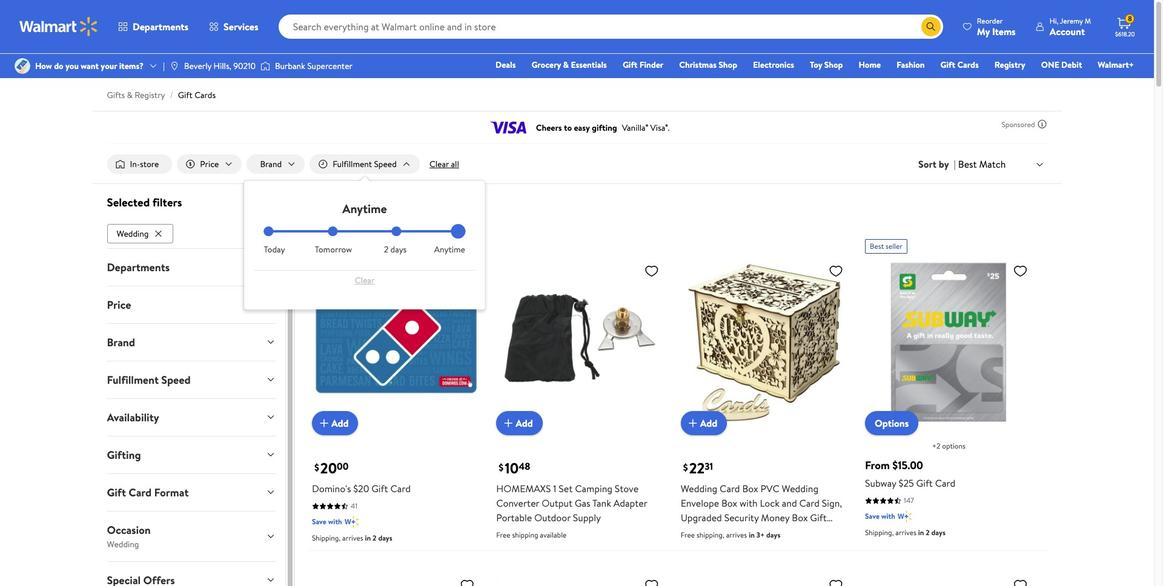 Task type: vqa. For each thing, say whether or not it's contained in the screenshot.
 Image corresponding to How
yes



Task type: locate. For each thing, give the bounding box(es) containing it.
1 horizontal spatial brand
[[260, 158, 282, 170]]

$ inside $ 22 31
[[683, 461, 688, 474]]

2 horizontal spatial add
[[700, 417, 717, 430]]

brand button
[[247, 154, 305, 174], [97, 324, 285, 361]]

1 vertical spatial speed
[[161, 372, 191, 388]]

shipping, arrives in 2 days down walmart plus icon
[[865, 528, 945, 538]]

cards up when
[[334, 198, 364, 214]]

1 horizontal spatial best
[[958, 157, 977, 171]]

gift cards link down my
[[935, 58, 984, 71]]

None range field
[[264, 230, 466, 233]]

0 horizontal spatial add button
[[312, 412, 358, 436]]

1 free from the left
[[496, 530, 510, 541]]

0 horizontal spatial  image
[[15, 58, 30, 74]]

0 horizontal spatial $
[[314, 461, 319, 474]]

add up 00
[[331, 417, 349, 430]]

0 horizontal spatial save with
[[312, 517, 342, 527]]

sign,
[[822, 497, 842, 510]]

in up happily ever after walmart gift card image
[[918, 528, 924, 538]]

 image for how do you want your items?
[[15, 58, 30, 74]]

with up the security
[[740, 497, 758, 510]]

shop right christmas
[[719, 59, 737, 71]]

applied filters section element
[[107, 194, 182, 210]]

with
[[740, 497, 758, 510], [881, 512, 895, 522], [328, 517, 342, 527]]

1 horizontal spatial shipping, arrives in 2 days
[[865, 528, 945, 538]]

0 horizontal spatial 2
[[373, 533, 376, 544]]

add
[[331, 417, 349, 430], [516, 417, 533, 430], [700, 417, 717, 430]]

clear inside button
[[429, 158, 449, 170]]

0 horizontal spatial shipping,
[[312, 533, 341, 544]]

0 horizontal spatial add to cart image
[[501, 416, 516, 431]]

you
[[65, 60, 79, 72]]

1 horizontal spatial 2
[[384, 244, 388, 256]]

registry inside registry link
[[994, 59, 1025, 71]]

2 horizontal spatial arrives
[[895, 528, 916, 538]]

fulfillment speed up 'gift cards in gifts & registry'
[[333, 158, 397, 170]]

0 vertical spatial anytime
[[342, 201, 387, 217]]

add to favorites list, subway $25 gift card image
[[1013, 264, 1028, 279]]

1 add to cart image from the left
[[501, 416, 516, 431]]

speed up availability tab
[[161, 372, 191, 388]]

$ inside "$ 20 00"
[[314, 461, 319, 474]]

save with left walmart plus icon
[[865, 512, 895, 522]]

0 vertical spatial fulfillment speed button
[[310, 154, 420, 174]]

1 add from the left
[[331, 417, 349, 430]]

1 horizontal spatial registry
[[420, 198, 464, 214]]

2 shop from the left
[[824, 59, 843, 71]]

price button up filters
[[177, 154, 242, 174]]

shop right "toy"
[[824, 59, 843, 71]]

/
[[170, 89, 173, 101]]

upgraded
[[681, 512, 722, 525]]

& for grocery
[[563, 59, 569, 71]]

2 inside how fast do you want your order? 'option group'
[[384, 244, 388, 256]]

&
[[563, 59, 569, 71], [127, 89, 133, 101], [409, 198, 417, 214]]

save for domino's $20 gift card
[[312, 517, 326, 527]]

2 horizontal spatial 2
[[926, 528, 930, 538]]

$ for 10
[[499, 461, 504, 474]]

account
[[1050, 25, 1085, 38]]

shop
[[719, 59, 737, 71], [824, 59, 843, 71]]

walmart plus image
[[898, 511, 912, 523]]

1 horizontal spatial price
[[200, 158, 219, 170]]

one
[[1041, 59, 1059, 71]]

$ left "10"
[[499, 461, 504, 474]]

wedding inside button
[[117, 228, 149, 240]]

20
[[320, 458, 337, 479]]

cards down beverly
[[195, 89, 216, 101]]

pick
[[342, 241, 355, 251]]

2 add button from the left
[[496, 412, 543, 436]]

8 $618.20
[[1115, 13, 1135, 38]]

1 vertical spatial departments
[[107, 260, 170, 275]]

hi,
[[1050, 15, 1058, 26]]

clear down the pick
[[355, 274, 375, 287]]

with left walmart plus image
[[328, 517, 342, 527]]

Search search field
[[278, 15, 943, 39]]

$ left 22
[[683, 461, 688, 474]]

Anytime radio
[[456, 227, 466, 236]]

fulfillment speed up availability
[[107, 372, 191, 388]]

2 up just married aqua walmart gift card image at the left
[[373, 533, 376, 544]]

arrives down walmart plus icon
[[895, 528, 916, 538]]

gift down sign,
[[810, 512, 827, 525]]

gift inside from $15.00 subway $25 gift card
[[916, 477, 933, 490]]

2 horizontal spatial add button
[[681, 412, 727, 436]]

walmart plus image
[[344, 516, 359, 529]]

free shipping, arrives in 3+ days
[[681, 530, 780, 541]]

0 horizontal spatial brand
[[107, 335, 135, 350]]

0 vertical spatial best
[[958, 157, 977, 171]]

your
[[101, 60, 117, 72]]

0 horizontal spatial shipping, arrives in 2 days
[[312, 533, 392, 544]]

speed inside tab
[[161, 372, 191, 388]]

0 horizontal spatial with
[[328, 517, 342, 527]]

31
[[705, 460, 713, 474]]

shipping, arrives in 2 days for subway $25 gift card
[[865, 528, 945, 538]]

reorder
[[977, 15, 1003, 26]]

1 vertical spatial clear
[[355, 274, 375, 287]]

Walmart Site-Wide search field
[[278, 15, 943, 39]]

speed up 'gift cards in gifts & registry'
[[374, 158, 397, 170]]

147
[[904, 496, 914, 506]]

0 horizontal spatial shop
[[719, 59, 737, 71]]

add to favorites list, just married aqua walmart gift card image
[[460, 578, 474, 586]]

2 $ from the left
[[499, 461, 504, 474]]

| right by
[[954, 158, 956, 171]]

0 horizontal spatial clear
[[355, 274, 375, 287]]

1 horizontal spatial fulfillment speed button
[[310, 154, 420, 174]]

1 horizontal spatial shop
[[824, 59, 843, 71]]

1 horizontal spatial gift cards link
[[935, 58, 984, 71]]

1 horizontal spatial fulfillment speed
[[333, 158, 397, 170]]

1 horizontal spatial cards
[[334, 198, 364, 214]]

available
[[540, 530, 567, 541]]

3 $ from the left
[[683, 461, 688, 474]]

1 vertical spatial brand button
[[97, 324, 285, 361]]

add to cart image up 22
[[686, 416, 700, 431]]

fulfillment speed button up 'gift cards in gifts & registry'
[[310, 154, 420, 174]]

price
[[200, 158, 219, 170], [309, 224, 331, 237], [107, 297, 131, 312]]

0 vertical spatial gift cards link
[[935, 58, 984, 71]]

filters
[[152, 194, 182, 210]]

wedding up shower
[[736, 526, 773, 539]]

in-store
[[130, 158, 159, 170]]

set
[[559, 482, 573, 496]]

2 days
[[384, 244, 407, 256]]

0 horizontal spatial add
[[331, 417, 349, 430]]

with left walmart plus icon
[[881, 512, 895, 522]]

brand inside sort and filter section element
[[260, 158, 282, 170]]

1 horizontal spatial fulfillment
[[333, 158, 372, 170]]

days right 3+ on the right of page
[[766, 530, 780, 541]]

add button for 10
[[496, 412, 543, 436]]

gifts down your
[[107, 89, 125, 101]]

shipping, arrives in 2 days down walmart plus image
[[312, 533, 392, 544]]

1 vertical spatial fulfillment speed button
[[97, 361, 285, 398]]

1 horizontal spatial anytime
[[434, 244, 465, 256]]

2 horizontal spatial registry
[[994, 59, 1025, 71]]

arrives for domino's $20 gift card
[[342, 533, 363, 544]]

0 vertical spatial departments
[[133, 20, 188, 33]]

seller
[[886, 241, 903, 251]]

1 horizontal spatial add to cart image
[[686, 416, 700, 431]]

$ for 22
[[683, 461, 688, 474]]

2 add to cart image from the left
[[686, 416, 700, 431]]

0 horizontal spatial speed
[[161, 372, 191, 388]]

save with for domino's $20 gift card
[[312, 517, 342, 527]]

grocery & essentials link
[[526, 58, 612, 71]]

wedding down selected
[[117, 228, 149, 240]]

add to cart image
[[501, 416, 516, 431], [686, 416, 700, 431]]

add up 31
[[700, 417, 717, 430]]

1 vertical spatial |
[[954, 158, 956, 171]]

2 down purchased
[[384, 244, 388, 256]]

Today radio
[[264, 227, 274, 236]]

anytime down anytime radio
[[434, 244, 465, 256]]

add to favorites list, happily ever after walmart gift card image
[[1013, 578, 1028, 586]]

availability tab
[[97, 399, 285, 436]]

2 horizontal spatial with
[[881, 512, 895, 522]]

add to favorites list, homemaxs 1 set camping stove converter output gas tank adapter portable outdoor supply image
[[644, 264, 659, 279]]

0 vertical spatial cards
[[957, 59, 979, 71]]

party
[[823, 541, 846, 554]]

brand tab
[[97, 324, 285, 361]]

best left seller
[[870, 241, 884, 251]]

wedding card box pvc wedding envelope box with lock and card sign, upgraded security money box gift card box for wedding reception birthday baby shower graduation party supplies
[[681, 482, 846, 568]]

anytime up price when purchased online
[[342, 201, 387, 217]]

brand inside tab
[[107, 335, 135, 350]]

0 horizontal spatial save
[[312, 517, 326, 527]]

1 vertical spatial gifts
[[380, 198, 406, 214]]

best inside dropdown button
[[958, 157, 977, 171]]

cards down my
[[957, 59, 979, 71]]

best for best match
[[958, 157, 977, 171]]

price button
[[177, 154, 242, 174], [97, 286, 285, 323]]

None radio
[[392, 227, 402, 236]]

baby
[[718, 541, 739, 554]]

1 shop from the left
[[719, 59, 737, 71]]

from the bride's parents to the groom poetry wedding handkerchief image
[[496, 573, 664, 586]]

from $15.00 subway $25 gift card
[[865, 458, 955, 490]]

fulfillment speed button up availability dropdown button
[[97, 361, 285, 398]]

1 vertical spatial best
[[870, 241, 884, 251]]

1 horizontal spatial |
[[954, 158, 956, 171]]

save left walmart plus icon
[[865, 512, 880, 522]]

shipping, arrives in 2 days
[[865, 528, 945, 538], [312, 533, 392, 544]]

$ inside $ 10 48
[[499, 461, 504, 474]]

days
[[390, 244, 407, 256], [931, 528, 945, 538], [766, 530, 780, 541], [378, 533, 392, 544]]

sort by |
[[918, 158, 956, 171]]

clear inside 'button'
[[355, 274, 375, 287]]

arrives
[[895, 528, 916, 538], [726, 530, 747, 541], [342, 533, 363, 544]]

free down the "portable"
[[496, 530, 510, 541]]

1 vertical spatial brand
[[107, 335, 135, 350]]

1 horizontal spatial add
[[516, 417, 533, 430]]

clear for clear all
[[429, 158, 449, 170]]

gifting tab
[[97, 437, 285, 474]]

0 horizontal spatial cards
[[195, 89, 216, 101]]

2 vertical spatial price
[[107, 297, 131, 312]]

arrives for subway $25 gift card
[[895, 528, 916, 538]]

walmart+
[[1098, 59, 1134, 71]]

1 horizontal spatial with
[[740, 497, 758, 510]]

debit
[[1061, 59, 1082, 71]]

best for best seller
[[870, 241, 884, 251]]

0 horizontal spatial registry
[[135, 89, 165, 101]]

gift card format tab
[[97, 474, 285, 511]]

save with left walmart plus image
[[312, 517, 342, 527]]

shipping, down domino's
[[312, 533, 341, 544]]

in
[[367, 198, 377, 214], [918, 528, 924, 538], [749, 530, 755, 541], [365, 533, 371, 544]]

registry down items on the top right
[[994, 59, 1025, 71]]

add up 48
[[516, 417, 533, 430]]

envelope
[[681, 497, 719, 510]]

1 horizontal spatial clear
[[429, 158, 449, 170]]

grocery
[[532, 59, 561, 71]]

add button up 00
[[312, 412, 358, 436]]

1 vertical spatial anytime
[[434, 244, 465, 256]]

0 vertical spatial brand
[[260, 158, 282, 170]]

days down online
[[390, 244, 407, 256]]

2 horizontal spatial cards
[[957, 59, 979, 71]]

& up online
[[409, 198, 417, 214]]

0 horizontal spatial fulfillment
[[107, 372, 159, 388]]

0 horizontal spatial price
[[107, 297, 131, 312]]

arrives down the security
[[726, 530, 747, 541]]

fulfillment up 'gift cards in gifts & registry'
[[333, 158, 372, 170]]

0 vertical spatial price button
[[177, 154, 242, 174]]

search icon image
[[926, 22, 936, 31]]

sort and filter section element
[[92, 145, 1062, 310]]

shipping, down subway
[[865, 528, 894, 538]]

christmas shop link
[[674, 58, 743, 71]]

& right grocery in the left of the page
[[563, 59, 569, 71]]

1 horizontal spatial speed
[[374, 158, 397, 170]]

free
[[496, 530, 510, 541], [681, 530, 695, 541]]

 image left how on the top of page
[[15, 58, 30, 74]]

grocery & essentials
[[532, 59, 607, 71]]

just married aqua walmart gift card image
[[312, 573, 479, 586]]

3 add button from the left
[[681, 412, 727, 436]]

2 vertical spatial cards
[[334, 198, 364, 214]]

 image
[[15, 58, 30, 74], [260, 60, 270, 72]]

jeremy
[[1060, 15, 1083, 26]]

$ for 20
[[314, 461, 319, 474]]

& for gifts
[[127, 89, 133, 101]]

1 horizontal spatial add button
[[496, 412, 543, 436]]

save left walmart plus image
[[312, 517, 326, 527]]

0 vertical spatial speed
[[374, 158, 397, 170]]

wedding up and
[[782, 482, 818, 496]]

in up just married aqua walmart gift card image at the left
[[365, 533, 371, 544]]

0 vertical spatial registry
[[994, 59, 1025, 71]]

$ left 20
[[314, 461, 319, 474]]

brand
[[260, 158, 282, 170], [107, 335, 135, 350]]

|
[[163, 60, 165, 72], [954, 158, 956, 171]]

registry left /
[[135, 89, 165, 101]]

shower
[[741, 541, 772, 554]]

0 vertical spatial &
[[563, 59, 569, 71]]

output
[[542, 497, 572, 510]]

 image
[[170, 61, 179, 71]]

supercenter
[[307, 60, 352, 72]]

1 vertical spatial &
[[127, 89, 133, 101]]

 image right 90210
[[260, 60, 270, 72]]

arrives down walmart plus image
[[342, 533, 363, 544]]

fulfillment speed button
[[310, 154, 420, 174], [97, 361, 285, 398]]

0 horizontal spatial best
[[870, 241, 884, 251]]

2 horizontal spatial $
[[683, 461, 688, 474]]

one debit link
[[1036, 58, 1088, 71]]

christmas shop
[[679, 59, 737, 71]]

0 horizontal spatial &
[[127, 89, 133, 101]]

1 horizontal spatial shipping,
[[865, 528, 894, 538]]

gift right $25
[[916, 477, 933, 490]]

gift cards link
[[935, 58, 984, 71], [178, 89, 216, 101]]

best right by
[[958, 157, 977, 171]]

card inside from $15.00 subway $25 gift card
[[935, 477, 955, 490]]

add to favorites list, domino's $20 gift card image
[[460, 264, 474, 279]]

departments down wedding button
[[107, 260, 170, 275]]

registry
[[994, 59, 1025, 71], [135, 89, 165, 101], [420, 198, 464, 214]]

toy shop link
[[804, 58, 848, 71]]

with inside wedding card box pvc wedding envelope box with lock and card sign, upgraded security money box gift card box for wedding reception birthday baby shower graduation party supplies
[[740, 497, 758, 510]]

add button up 31
[[681, 412, 727, 436]]

1 horizontal spatial $
[[499, 461, 504, 474]]

legal information image
[[434, 225, 443, 235]]

add button up 48
[[496, 412, 543, 436]]

2 vertical spatial &
[[409, 198, 417, 214]]

clear all
[[429, 158, 459, 170]]

gifts
[[107, 89, 125, 101], [380, 198, 406, 214]]

registry up legal information icon
[[420, 198, 464, 214]]

1 $ from the left
[[314, 461, 319, 474]]

gift down 'gifting'
[[107, 485, 126, 500]]

0 vertical spatial brand button
[[247, 154, 305, 174]]

2 vertical spatial registry
[[420, 198, 464, 214]]

departments inside departments dropdown button
[[107, 260, 170, 275]]

0 vertical spatial clear
[[429, 158, 449, 170]]

add to favorites list, wedding card box pvc wedding envelope box with lock and card sign, upgraded security money box gift card box for wedding reception birthday baby shower graduation party supplies image
[[829, 264, 843, 279]]

1 horizontal spatial free
[[681, 530, 695, 541]]

1 horizontal spatial save
[[865, 512, 880, 522]]

wedding down occasion
[[107, 538, 139, 550]]

2 horizontal spatial &
[[563, 59, 569, 71]]

0 horizontal spatial gifts
[[107, 89, 125, 101]]

clear all button
[[425, 154, 464, 174]]

card left format
[[129, 485, 152, 500]]

gifts up purchased
[[380, 198, 406, 214]]

add to favorites list, from the bride's parents to the groom poetry wedding handkerchief image
[[644, 578, 659, 586]]

| up gifts & registry / gift cards on the top of page
[[163, 60, 165, 72]]

8
[[1128, 13, 1132, 24]]

days up just married aqua walmart gift card image at the left
[[378, 533, 392, 544]]

1 vertical spatial cards
[[195, 89, 216, 101]]

save for subway $25 gift card
[[865, 512, 880, 522]]

Tomorrow radio
[[328, 227, 338, 236]]

add to cart image up "10"
[[501, 416, 516, 431]]

days up happily ever after walmart gift card image
[[931, 528, 945, 538]]

3 add from the left
[[700, 417, 717, 430]]

fulfillment up availability
[[107, 372, 159, 388]]

anytime inside how fast do you want your order? 'option group'
[[434, 244, 465, 256]]

& down the items? on the top of page
[[127, 89, 133, 101]]

2 add from the left
[[516, 417, 533, 430]]

departments up the items? on the top of page
[[133, 20, 188, 33]]

card down +2 options
[[935, 477, 955, 490]]

1 vertical spatial fulfillment
[[107, 372, 159, 388]]

gift cards link right /
[[178, 89, 216, 101]]

none range field inside sort and filter section element
[[264, 230, 466, 233]]

48
[[519, 460, 530, 474]]

gift right fashion link
[[940, 59, 955, 71]]

how
[[35, 60, 52, 72]]

0 horizontal spatial arrives
[[342, 533, 363, 544]]

2 up happily ever after walmart gift card image
[[926, 528, 930, 538]]

0 horizontal spatial gift cards link
[[178, 89, 216, 101]]

home link
[[853, 58, 886, 71]]

2 for subway $25 gift card
[[926, 528, 930, 538]]

0 horizontal spatial fulfillment speed
[[107, 372, 191, 388]]

for
[[721, 526, 734, 539]]

price button down the departments tab
[[97, 286, 285, 323]]

essentials
[[571, 59, 607, 71]]

toy
[[810, 59, 822, 71]]

tab
[[97, 562, 285, 586]]

clear left all
[[429, 158, 449, 170]]

free down upgraded
[[681, 530, 695, 541]]

90210
[[233, 60, 256, 72]]

domino's $20 gift card
[[312, 482, 411, 496]]

add to favorites list, elegant flowers with love walmart gift card image
[[829, 578, 843, 586]]

0 vertical spatial fulfillment speed
[[333, 158, 397, 170]]

0 vertical spatial price
[[200, 158, 219, 170]]

0 vertical spatial fulfillment
[[333, 158, 372, 170]]

want
[[81, 60, 99, 72]]



Task type: describe. For each thing, give the bounding box(es) containing it.
add for 22
[[700, 417, 717, 430]]

subway
[[865, 477, 896, 490]]

reorder my items
[[977, 15, 1016, 38]]

how fast do you want your order? option group
[[264, 227, 466, 256]]

$ 20 00
[[314, 458, 349, 479]]

and
[[782, 497, 797, 510]]

how do you want your items?
[[35, 60, 144, 72]]

$15.00
[[892, 458, 923, 473]]

clear for clear
[[355, 274, 375, 287]]

supply
[[573, 512, 601, 525]]

box left pvc
[[742, 482, 758, 496]]

cards for gift cards
[[957, 59, 979, 71]]

in up price when purchased online
[[367, 198, 377, 214]]

occasion tab
[[97, 512, 285, 561]]

0 vertical spatial gifts
[[107, 89, 125, 101]]

gift inside 'dropdown button'
[[107, 485, 126, 500]]

birthday
[[681, 541, 716, 554]]

wedding list item
[[107, 222, 175, 243]]

1 horizontal spatial &
[[409, 198, 417, 214]]

departments inside departments popup button
[[133, 20, 188, 33]]

registry link
[[989, 58, 1031, 71]]

deals link
[[490, 58, 521, 71]]

homemaxs 1 set camping stove converter output gas tank adapter portable outdoor supply image
[[496, 259, 664, 426]]

sponsored
[[1002, 119, 1035, 129]]

fulfillment inside sort and filter section element
[[333, 158, 372, 170]]

shop for christmas shop
[[719, 59, 737, 71]]

price inside tab
[[107, 297, 131, 312]]

gifting
[[107, 448, 141, 463]]

$25
[[899, 477, 914, 490]]

christmas
[[679, 59, 717, 71]]

subway $25 gift card image
[[865, 259, 1032, 426]]

online
[[403, 224, 429, 237]]

22
[[689, 458, 705, 479]]

items?
[[119, 60, 144, 72]]

reception
[[775, 526, 818, 539]]

box left for
[[703, 526, 719, 539]]

add to cart image
[[317, 416, 331, 431]]

home
[[859, 59, 881, 71]]

occasion wedding
[[107, 523, 151, 550]]

shipping, for domino's $20 gift card
[[312, 533, 341, 544]]

add for 10
[[516, 417, 533, 430]]

domino's
[[312, 482, 351, 496]]

box up the reception
[[792, 512, 808, 525]]

do
[[54, 60, 63, 72]]

walmart image
[[19, 17, 98, 36]]

fulfillment inside tab
[[107, 372, 159, 388]]

wedding card box pvc wedding envelope box with lock and card sign, upgraded security money box gift card box for wedding reception birthday baby shower graduation party supplies image
[[681, 259, 848, 426]]

services
[[224, 20, 258, 33]]

free inside "homemaxs 1 set camping stove converter output gas tank adapter portable outdoor supply free shipping available"
[[496, 530, 510, 541]]

cards for gift cards in gifts & registry
[[334, 198, 364, 214]]

options link
[[865, 412, 918, 436]]

$ 22 31
[[683, 458, 713, 479]]

fulfillment speed tab
[[97, 361, 285, 398]]

in-store button
[[107, 154, 172, 174]]

fulfillment speed inside sort and filter section element
[[333, 158, 397, 170]]

burbank
[[275, 60, 305, 72]]

gift right /
[[178, 89, 193, 101]]

in-
[[130, 158, 140, 170]]

days inside how fast do you want your order? 'option group'
[[390, 244, 407, 256]]

2 horizontal spatial price
[[309, 224, 331, 237]]

elegant flowers with love walmart gift card image
[[681, 573, 848, 586]]

tomorrow
[[315, 244, 352, 256]]

gift right $20
[[371, 482, 388, 496]]

2 for domino's $20 gift card
[[373, 533, 376, 544]]

domino's $20 gift card image
[[312, 259, 479, 426]]

1 horizontal spatial arrives
[[726, 530, 747, 541]]

gift up tomorrow option
[[309, 198, 331, 214]]

camping
[[575, 482, 612, 496]]

$618.20
[[1115, 30, 1135, 38]]

wedding up envelope
[[681, 482, 717, 496]]

finder
[[640, 59, 663, 71]]

homemaxs
[[496, 482, 551, 496]]

shipping, for subway $25 gift card
[[865, 528, 894, 538]]

2 free from the left
[[681, 530, 695, 541]]

speed inside sort and filter section element
[[374, 158, 397, 170]]

price tab
[[97, 286, 285, 323]]

with for domino's $20 gift card
[[328, 517, 342, 527]]

beverly hills, 90210
[[184, 60, 256, 72]]

gift card format button
[[97, 474, 285, 511]]

adapter
[[613, 497, 647, 510]]

lock
[[760, 497, 780, 510]]

card right $20
[[390, 482, 411, 496]]

| inside sort and filter section element
[[954, 158, 956, 171]]

fashion
[[897, 59, 925, 71]]

wedding inside occasion wedding
[[107, 538, 139, 550]]

card up birthday
[[681, 526, 701, 539]]

hi, jeremy m account
[[1050, 15, 1091, 38]]

add to cart image for 22
[[686, 416, 700, 431]]

happily ever after walmart gift card image
[[865, 573, 1032, 586]]

m
[[1085, 15, 1091, 26]]

1 add button from the left
[[312, 412, 358, 436]]

1 vertical spatial gift cards link
[[178, 89, 216, 101]]

walmart+ link
[[1092, 58, 1139, 71]]

price when purchased online
[[309, 224, 429, 237]]

with for subway $25 gift card
[[881, 512, 895, 522]]

0 vertical spatial |
[[163, 60, 165, 72]]

shipping, arrives in 2 days for domino's $20 gift card
[[312, 533, 392, 544]]

save with for subway $25 gift card
[[865, 512, 895, 522]]

1 vertical spatial registry
[[135, 89, 165, 101]]

1 vertical spatial price button
[[97, 286, 285, 323]]

format
[[154, 485, 189, 500]]

departments tab
[[97, 249, 285, 286]]

ad disclaimer and feedback image
[[1037, 119, 1047, 129]]

when
[[333, 224, 356, 237]]

add button for 22
[[681, 412, 727, 436]]

fulfillment speed inside the fulfillment speed tab
[[107, 372, 191, 388]]

add to cart image for 10
[[501, 416, 516, 431]]

card right and
[[799, 497, 820, 510]]

 image for burbank supercenter
[[260, 60, 270, 72]]

beverly
[[184, 60, 212, 72]]

toy shop
[[810, 59, 843, 71]]

pvc
[[761, 482, 779, 496]]

hills,
[[214, 60, 231, 72]]

shipping,
[[697, 530, 724, 541]]

wedding button
[[107, 224, 173, 243]]

portable
[[496, 512, 532, 525]]

$ 10 48
[[499, 458, 530, 479]]

$20
[[353, 482, 369, 496]]

services button
[[199, 12, 269, 41]]

00
[[337, 460, 349, 474]]

money
[[761, 512, 790, 525]]

card up the security
[[720, 482, 740, 496]]

0 horizontal spatial fulfillment speed button
[[97, 361, 285, 398]]

electronics
[[753, 59, 794, 71]]

homemaxs 1 set camping stove converter output gas tank adapter portable outdoor supply free shipping available
[[496, 482, 647, 541]]

graduation
[[774, 541, 821, 554]]

gifting button
[[97, 437, 285, 474]]

3+
[[756, 530, 765, 541]]

10
[[505, 458, 519, 479]]

box up the security
[[721, 497, 737, 510]]

stove
[[615, 482, 638, 496]]

shop for toy shop
[[824, 59, 843, 71]]

my
[[977, 25, 990, 38]]

best match
[[958, 157, 1006, 171]]

burbank supercenter
[[275, 60, 352, 72]]

card inside 'dropdown button'
[[129, 485, 152, 500]]

selected
[[107, 194, 150, 210]]

best seller
[[870, 241, 903, 251]]

1
[[553, 482, 556, 496]]

one debit
[[1041, 59, 1082, 71]]

1 horizontal spatial gifts
[[380, 198, 406, 214]]

electronics link
[[748, 58, 800, 71]]

price inside sort and filter section element
[[200, 158, 219, 170]]

gift finder link
[[617, 58, 669, 71]]

popular
[[317, 241, 341, 251]]

41
[[351, 501, 357, 512]]

availability button
[[97, 399, 285, 436]]

all
[[451, 158, 459, 170]]

0 horizontal spatial anytime
[[342, 201, 387, 217]]

gift inside wedding card box pvc wedding envelope box with lock and card sign, upgraded security money box gift card box for wedding reception birthday baby shower graduation party supplies
[[810, 512, 827, 525]]

gas
[[575, 497, 590, 510]]

in left 3+ on the right of page
[[749, 530, 755, 541]]

gift left finder
[[623, 59, 637, 71]]

purchased
[[358, 224, 401, 237]]

gifts & registry link
[[107, 89, 165, 101]]

gift finder
[[623, 59, 663, 71]]

best match button
[[956, 156, 1047, 172]]



